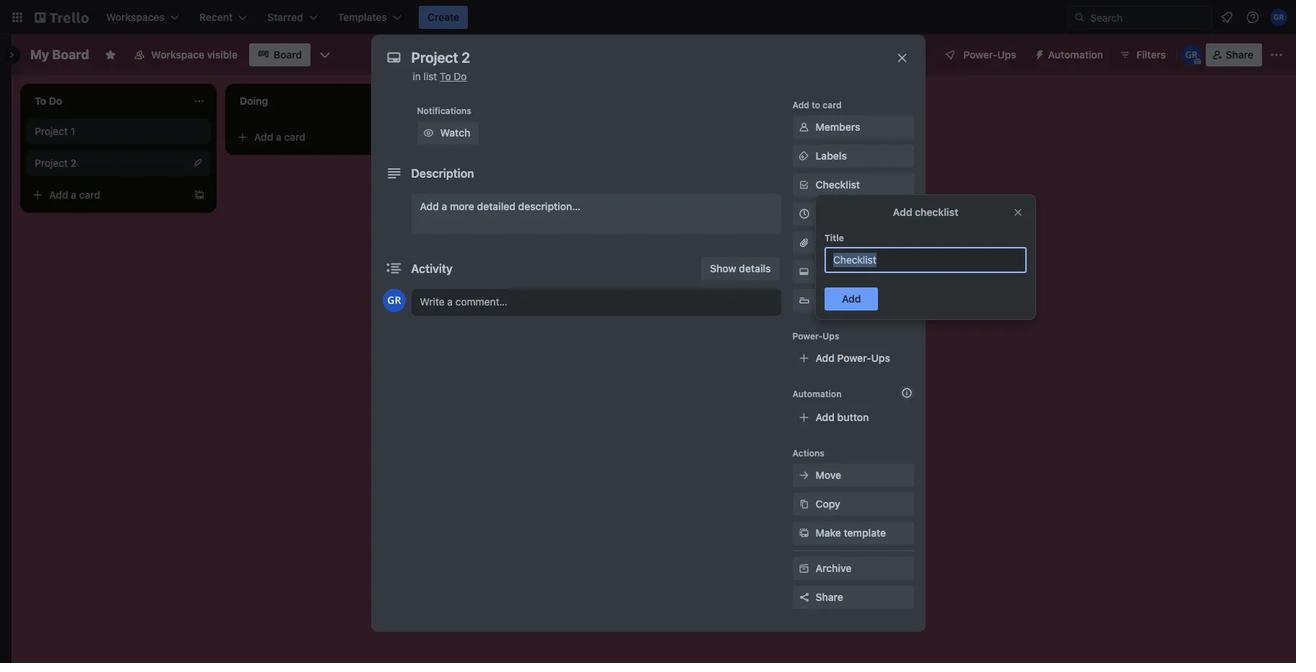Task type: describe. For each thing, give the bounding box(es) containing it.
share for bottommost share 'button'
[[816, 591, 844, 603]]

create from template… image
[[194, 189, 205, 201]]

in list to do
[[413, 70, 467, 82]]

1 horizontal spatial board
[[274, 48, 302, 61]]

workspace
[[151, 48, 205, 61]]

add a card for the "add a card" button to the top
[[254, 131, 306, 143]]

fields
[[856, 294, 884, 306]]

card for the middle the "add a card" button
[[490, 157, 511, 169]]

power-ups inside button
[[964, 48, 1017, 61]]

filters button
[[1115, 43, 1171, 66]]

0 vertical spatial add a card button
[[231, 126, 393, 149]]

1
[[70, 125, 75, 137]]

0 horizontal spatial power-ups
[[793, 331, 840, 342]]

add button button
[[793, 406, 914, 429]]

archive link
[[793, 557, 914, 580]]

to
[[812, 100, 821, 111]]

open information menu image
[[1246, 10, 1261, 25]]

list
[[424, 70, 437, 82]]

members link
[[793, 116, 914, 139]]

edit card image
[[192, 157, 204, 168]]

2 vertical spatial ups
[[872, 352, 891, 364]]

add a card for the middle the "add a card" button
[[460, 157, 511, 169]]

a for the "add a card" button to the top
[[276, 131, 282, 143]]

my
[[30, 47, 49, 62]]

board link
[[249, 43, 311, 66]]

project 1 link
[[35, 124, 202, 139]]

sm image for archive
[[797, 561, 812, 576]]

activity
[[411, 262, 453, 275]]

move
[[816, 469, 842, 481]]

board inside 'text box'
[[52, 47, 89, 62]]

sm image for cover
[[797, 264, 812, 279]]

search image
[[1074, 12, 1086, 23]]

sm image for watch
[[422, 126, 436, 140]]

description
[[411, 167, 475, 180]]

0 vertical spatial share button
[[1206, 43, 1263, 66]]

2
[[70, 157, 76, 169]]

sm image for labels
[[797, 149, 812, 163]]

0 horizontal spatial add a card button
[[26, 184, 188, 207]]

project for project 2
[[35, 157, 68, 169]]

1 vertical spatial share button
[[793, 586, 914, 609]]

card for the left the "add a card" button
[[79, 189, 100, 201]]

labels
[[816, 150, 847, 162]]

add a more detailed description… link
[[411, 194, 781, 234]]

add to card
[[793, 100, 842, 111]]

add a more detailed description…
[[420, 200, 581, 212]]

project 1
[[35, 125, 75, 137]]

add checklist
[[893, 206, 959, 218]]

make template link
[[793, 522, 914, 545]]

cover
[[816, 265, 844, 277]]

template
[[844, 527, 887, 539]]

0 vertical spatial greg robinson (gregrobinson96) image
[[1182, 45, 1202, 65]]

watch
[[440, 126, 471, 139]]

0 horizontal spatial greg robinson (gregrobinson96) image
[[383, 289, 406, 312]]

description…
[[519, 200, 581, 212]]

custom fields
[[816, 294, 884, 306]]

workspace visible button
[[125, 43, 246, 66]]

0 notifications image
[[1219, 9, 1236, 26]]

sm image for automation
[[1029, 43, 1049, 64]]

make
[[816, 527, 842, 539]]

0 horizontal spatial power-
[[793, 331, 823, 342]]

workspace visible
[[151, 48, 238, 61]]

actions
[[793, 448, 825, 459]]

Write a comment text field
[[411, 289, 781, 315]]

details
[[739, 262, 771, 275]]

card for the "add a card" button to the top
[[284, 131, 306, 143]]

show details link
[[702, 257, 780, 280]]

share for share 'button' to the top
[[1227, 48, 1254, 61]]

add power-ups
[[816, 352, 891, 364]]

show
[[711, 262, 737, 275]]

new link
[[445, 124, 613, 139]]



Task type: vqa. For each thing, say whether or not it's contained in the screenshot.
2
yes



Task type: locate. For each thing, give the bounding box(es) containing it.
checklist link
[[793, 173, 914, 197]]

sm image for checklist
[[797, 178, 812, 192]]

sm image left labels
[[797, 149, 812, 163]]

2 horizontal spatial ups
[[998, 48, 1017, 61]]

2 project from the top
[[35, 157, 68, 169]]

show menu image
[[1270, 48, 1285, 62]]

sm image
[[422, 126, 436, 140], [797, 178, 812, 192], [797, 468, 812, 483], [797, 497, 812, 512], [797, 526, 812, 540], [797, 561, 812, 576]]

sm image
[[1029, 43, 1049, 64], [797, 120, 812, 134], [797, 149, 812, 163], [797, 264, 812, 279]]

project 2 link
[[35, 156, 202, 171]]

1 horizontal spatial add a card
[[254, 131, 306, 143]]

1 horizontal spatial automation
[[1049, 48, 1104, 61]]

automation down search icon
[[1049, 48, 1104, 61]]

None text field
[[404, 45, 881, 71]]

1 vertical spatial ups
[[823, 331, 840, 342]]

to
[[440, 70, 451, 82]]

a
[[276, 131, 282, 143], [481, 157, 487, 169], [71, 189, 77, 201], [442, 200, 448, 212]]

Board name text field
[[23, 43, 96, 66]]

1 horizontal spatial power-
[[838, 352, 872, 364]]

add a card for the left the "add a card" button
[[49, 189, 100, 201]]

power- inside button
[[964, 48, 998, 61]]

watch button
[[417, 121, 479, 145]]

board left customize views image
[[274, 48, 302, 61]]

2 horizontal spatial add a card
[[460, 157, 511, 169]]

create button
[[419, 6, 468, 29]]

sm image inside archive link
[[797, 561, 812, 576]]

customize views image
[[318, 48, 333, 62]]

primary element
[[0, 0, 1297, 35]]

sm image left make
[[797, 526, 812, 540]]

create
[[428, 11, 460, 23]]

a for the middle the "add a card" button
[[481, 157, 487, 169]]

automation
[[1049, 48, 1104, 61], [793, 389, 842, 400]]

dates button
[[793, 202, 914, 225]]

sm image for make template
[[797, 526, 812, 540]]

sm image for move
[[797, 468, 812, 483]]

move link
[[793, 464, 914, 487]]

1 vertical spatial add a card
[[460, 157, 511, 169]]

members
[[816, 121, 861, 133]]

1 horizontal spatial share button
[[1206, 43, 1263, 66]]

2 horizontal spatial add a card button
[[436, 152, 598, 175]]

2 horizontal spatial power-
[[964, 48, 998, 61]]

1 vertical spatial greg robinson (gregrobinson96) image
[[383, 289, 406, 312]]

power-
[[964, 48, 998, 61], [793, 331, 823, 342], [838, 352, 872, 364]]

title
[[825, 233, 844, 244]]

share
[[1227, 48, 1254, 61], [816, 591, 844, 603]]

ups up "add power-ups"
[[823, 331, 840, 342]]

sm image inside watch button
[[422, 126, 436, 140]]

0 horizontal spatial add a card
[[49, 189, 100, 201]]

ups left the automation button on the top right of the page
[[998, 48, 1017, 61]]

sm image left 'new'
[[422, 126, 436, 140]]

0 horizontal spatial share
[[816, 591, 844, 603]]

show details
[[711, 262, 771, 275]]

0 horizontal spatial share button
[[793, 586, 914, 609]]

make template
[[816, 527, 887, 539]]

automation up add button
[[793, 389, 842, 400]]

do
[[454, 70, 467, 82]]

share button down archive link
[[793, 586, 914, 609]]

custom
[[816, 294, 853, 306]]

1 vertical spatial add a card button
[[436, 152, 598, 175]]

card
[[823, 100, 842, 111], [284, 131, 306, 143], [490, 157, 511, 169], [79, 189, 100, 201]]

share button down 0 notifications image
[[1206, 43, 1263, 66]]

archive
[[816, 562, 852, 574]]

sm image inside "move" link
[[797, 468, 812, 483]]

to do link
[[440, 70, 467, 82]]

ups down fields
[[872, 352, 891, 364]]

0 horizontal spatial ups
[[823, 331, 840, 342]]

cover link
[[793, 260, 914, 283]]

a for the left the "add a card" button
[[71, 189, 77, 201]]

None submit
[[825, 288, 879, 311]]

sm image left archive
[[797, 561, 812, 576]]

sm image down add to card
[[797, 120, 812, 134]]

attachment button
[[793, 231, 914, 254]]

project left 2
[[35, 157, 68, 169]]

automation inside button
[[1049, 48, 1104, 61]]

1 vertical spatial power-ups
[[793, 331, 840, 342]]

button
[[838, 411, 869, 423]]

1 horizontal spatial share
[[1227, 48, 1254, 61]]

add
[[793, 100, 810, 111], [254, 131, 273, 143], [460, 157, 479, 169], [49, 189, 68, 201], [420, 200, 439, 212], [893, 206, 913, 218], [816, 352, 835, 364], [816, 411, 835, 423]]

project
[[35, 125, 68, 137], [35, 157, 68, 169]]

ups
[[998, 48, 1017, 61], [823, 331, 840, 342], [872, 352, 891, 364]]

add a card
[[254, 131, 306, 143], [460, 157, 511, 169], [49, 189, 100, 201]]

0 vertical spatial automation
[[1049, 48, 1104, 61]]

add power-ups link
[[793, 347, 914, 370]]

sm image inside make template link
[[797, 526, 812, 540]]

notifications
[[417, 105, 472, 116]]

project inside "link"
[[35, 157, 68, 169]]

project left 1
[[35, 125, 68, 137]]

sm image for copy
[[797, 497, 812, 512]]

0 vertical spatial share
[[1227, 48, 1254, 61]]

detailed
[[477, 200, 516, 212]]

share button
[[1206, 43, 1263, 66], [793, 586, 914, 609]]

0 vertical spatial ups
[[998, 48, 1017, 61]]

attachment
[[816, 236, 872, 249]]

add a card button
[[231, 126, 393, 149], [436, 152, 598, 175], [26, 184, 188, 207]]

dates
[[816, 207, 844, 220]]

1 vertical spatial automation
[[793, 389, 842, 400]]

my board
[[30, 47, 89, 62]]

1 vertical spatial power-
[[793, 331, 823, 342]]

2 vertical spatial power-
[[838, 352, 872, 364]]

share left "show menu" icon
[[1227, 48, 1254, 61]]

copy link
[[793, 493, 914, 516]]

power-ups button
[[935, 43, 1026, 66]]

share down archive
[[816, 591, 844, 603]]

checklist
[[915, 206, 959, 218]]

sm image inside the automation button
[[1029, 43, 1049, 64]]

add button
[[816, 411, 869, 423]]

sm image down actions
[[797, 468, 812, 483]]

Search field
[[1086, 7, 1212, 28]]

sm image left checklist
[[797, 178, 812, 192]]

in
[[413, 70, 421, 82]]

project 2
[[35, 157, 76, 169]]

sm image left copy
[[797, 497, 812, 512]]

1 vertical spatial project
[[35, 157, 68, 169]]

1 horizontal spatial add a card button
[[231, 126, 393, 149]]

checklist
[[816, 178, 861, 191]]

sm image inside members link
[[797, 120, 812, 134]]

0 vertical spatial power-ups
[[964, 48, 1017, 61]]

automation button
[[1029, 43, 1113, 66]]

Title text field
[[825, 247, 1027, 273]]

0 horizontal spatial board
[[52, 47, 89, 62]]

1 horizontal spatial power-ups
[[964, 48, 1017, 61]]

2 vertical spatial add a card
[[49, 189, 100, 201]]

sm image left the cover
[[797, 264, 812, 279]]

sm image right power-ups button
[[1029, 43, 1049, 64]]

project for project 1
[[35, 125, 68, 137]]

1 horizontal spatial greg robinson (gregrobinson96) image
[[1182, 45, 1202, 65]]

0 vertical spatial project
[[35, 125, 68, 137]]

power-ups
[[964, 48, 1017, 61], [793, 331, 840, 342]]

visible
[[207, 48, 238, 61]]

board
[[52, 47, 89, 62], [274, 48, 302, 61]]

2 vertical spatial add a card button
[[26, 184, 188, 207]]

sm image inside 'cover' link
[[797, 264, 812, 279]]

ups inside button
[[998, 48, 1017, 61]]

filters
[[1137, 48, 1167, 61]]

custom fields button
[[793, 293, 914, 308]]

star or unstar board image
[[105, 49, 117, 61]]

copy
[[816, 498, 841, 510]]

new
[[445, 125, 464, 137]]

more
[[450, 200, 475, 212]]

0 horizontal spatial automation
[[793, 389, 842, 400]]

1 project from the top
[[35, 125, 68, 137]]

sm image inside the labels link
[[797, 149, 812, 163]]

board right 'my' on the left top of page
[[52, 47, 89, 62]]

0 vertical spatial power-
[[964, 48, 998, 61]]

greg robinson (gregrobinson96) image
[[1182, 45, 1202, 65], [383, 289, 406, 312]]

1 vertical spatial share
[[816, 591, 844, 603]]

0 vertical spatial add a card
[[254, 131, 306, 143]]

1 horizontal spatial ups
[[872, 352, 891, 364]]

switch to… image
[[10, 10, 25, 25]]

sm image inside copy link
[[797, 497, 812, 512]]

labels link
[[793, 145, 914, 168]]

sm image for members
[[797, 120, 812, 134]]

greg robinson (gregrobinson96) image
[[1271, 9, 1288, 26]]

sm image inside checklist link
[[797, 178, 812, 192]]



